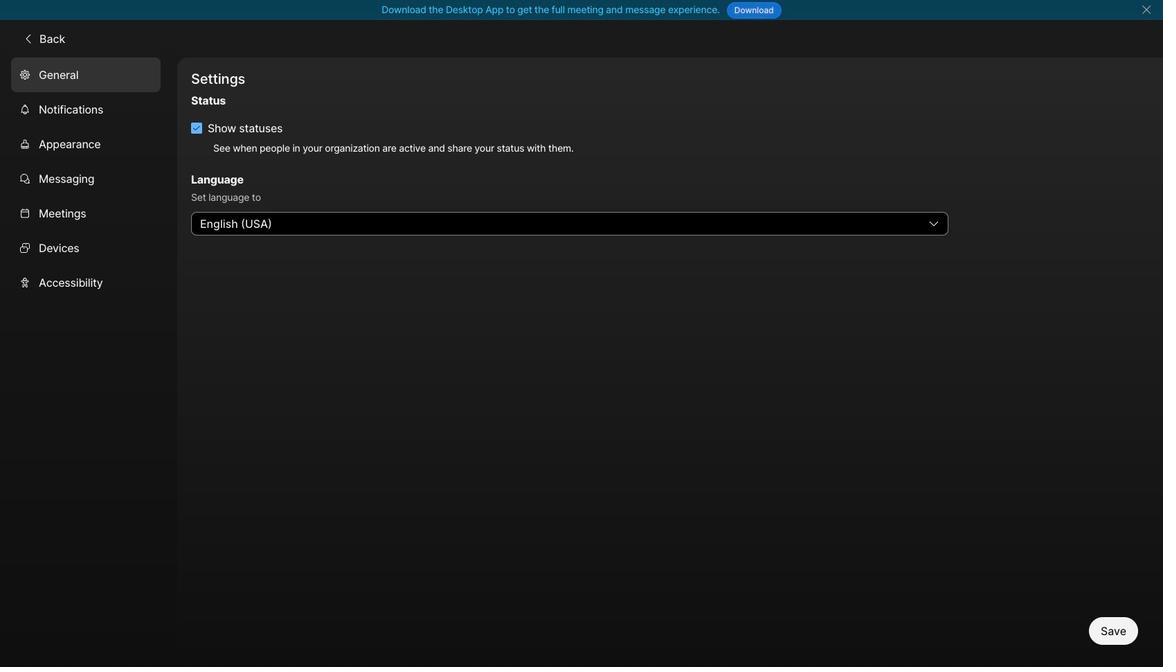 Task type: locate. For each thing, give the bounding box(es) containing it.
settings navigation
[[0, 57, 177, 667]]

devices tab
[[11, 230, 161, 265]]

cancel_16 image
[[1142, 4, 1153, 15]]

meetings tab
[[11, 196, 161, 230]]

appearance tab
[[11, 127, 161, 161]]



Task type: vqa. For each thing, say whether or not it's contained in the screenshot.
Webex "tab list"
no



Task type: describe. For each thing, give the bounding box(es) containing it.
messaging tab
[[11, 161, 161, 196]]

notifications tab
[[11, 92, 161, 127]]

accessibility tab
[[11, 265, 161, 300]]

general tab
[[11, 57, 161, 92]]



